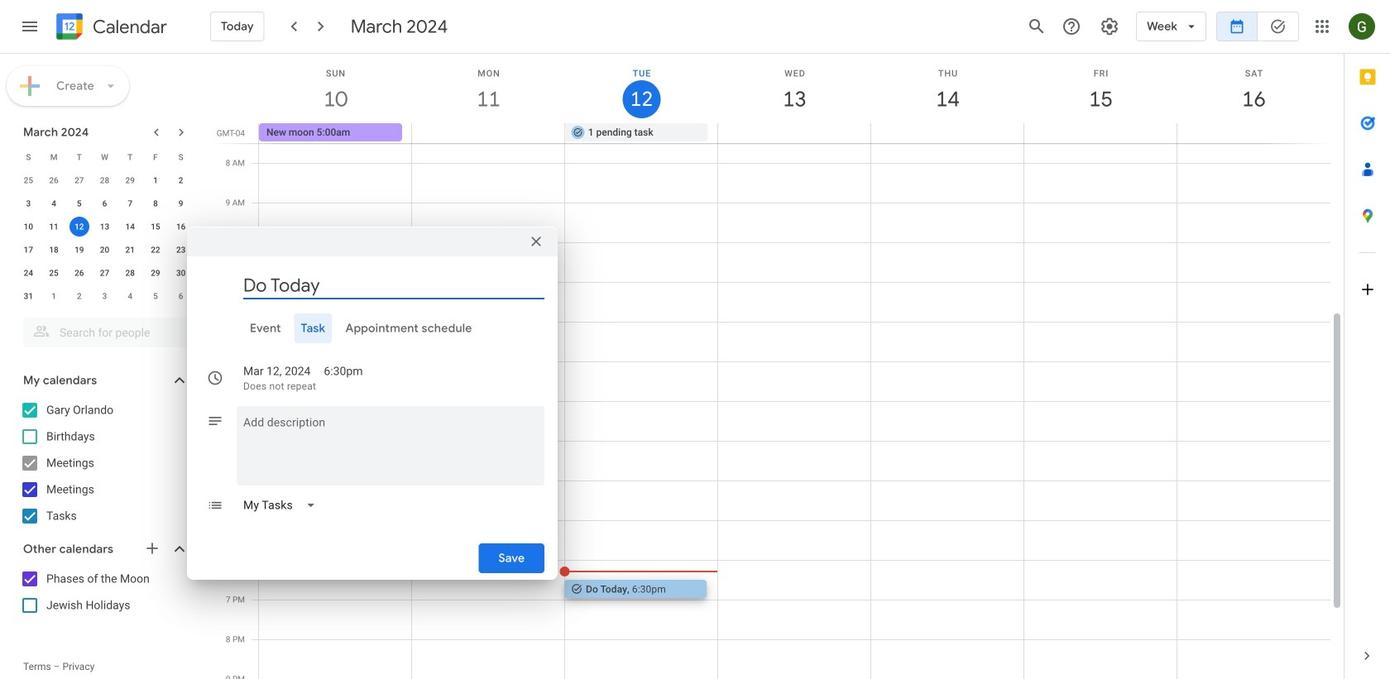 Task type: locate. For each thing, give the bounding box(es) containing it.
february 27 element
[[69, 170, 89, 190]]

april 4 element
[[120, 286, 140, 306]]

february 28 element
[[95, 170, 115, 190]]

february 29 element
[[120, 170, 140, 190]]

april 6 element
[[171, 286, 191, 306]]

17 element
[[18, 240, 38, 260]]

tab list
[[1345, 54, 1390, 633], [200, 314, 545, 343]]

4 element
[[44, 194, 64, 214]]

18 element
[[44, 240, 64, 260]]

row group
[[16, 169, 194, 308]]

april 5 element
[[146, 286, 165, 306]]

30 element
[[171, 263, 191, 283]]

12, today element
[[69, 217, 89, 237]]

row
[[252, 123, 1344, 143], [16, 146, 194, 169], [16, 169, 194, 192], [16, 192, 194, 215], [16, 215, 194, 238], [16, 238, 194, 262], [16, 262, 194, 285], [16, 285, 194, 308]]

14 element
[[120, 217, 140, 237]]

grid
[[212, 54, 1344, 679]]

26 element
[[69, 263, 89, 283]]

heading
[[89, 17, 167, 37]]

settings menu image
[[1100, 17, 1120, 36]]

21 element
[[120, 240, 140, 260]]

april 2 element
[[69, 286, 89, 306]]

cell
[[412, 123, 565, 143], [718, 123, 871, 143], [871, 123, 1024, 143], [1024, 123, 1177, 143], [1177, 123, 1330, 143], [67, 215, 92, 238]]

9 element
[[171, 194, 191, 214]]

None field
[[237, 491, 329, 521]]

main drawer image
[[20, 17, 40, 36]]

3 element
[[18, 194, 38, 214]]

31 element
[[18, 286, 38, 306]]

6 element
[[95, 194, 115, 214]]

25 element
[[44, 263, 64, 283]]

1 element
[[146, 170, 165, 190]]

8 element
[[146, 194, 165, 214]]

march 2024 grid
[[16, 146, 194, 308]]

None search field
[[0, 311, 205, 348]]



Task type: describe. For each thing, give the bounding box(es) containing it.
7 element
[[120, 194, 140, 214]]

Add title text field
[[243, 273, 545, 298]]

13 element
[[95, 217, 115, 237]]

my calendars list
[[3, 397, 205, 530]]

19 element
[[69, 240, 89, 260]]

11 element
[[44, 217, 64, 237]]

28 element
[[120, 263, 140, 283]]

5 element
[[69, 194, 89, 214]]

add other calendars image
[[144, 540, 161, 557]]

22 element
[[146, 240, 165, 260]]

april 3 element
[[95, 286, 115, 306]]

27 element
[[95, 263, 115, 283]]

0 horizontal spatial tab list
[[200, 314, 545, 343]]

Add description text field
[[237, 413, 545, 473]]

16 element
[[171, 217, 191, 237]]

2 element
[[171, 170, 191, 190]]

cell inside the march 2024 grid
[[67, 215, 92, 238]]

heading inside calendar element
[[89, 17, 167, 37]]

april 1 element
[[44, 286, 64, 306]]

Search for people text field
[[33, 318, 179, 348]]

24 element
[[18, 263, 38, 283]]

calendar element
[[53, 10, 167, 46]]

15 element
[[146, 217, 165, 237]]

10 element
[[18, 217, 38, 237]]

february 25 element
[[18, 170, 38, 190]]

1 horizontal spatial tab list
[[1345, 54, 1390, 633]]

29 element
[[146, 263, 165, 283]]

20 element
[[95, 240, 115, 260]]

23 element
[[171, 240, 191, 260]]

other calendars list
[[3, 566, 205, 619]]

february 26 element
[[44, 170, 64, 190]]



Task type: vqa. For each thing, say whether or not it's contained in the screenshot.
quarter to the bottom
no



